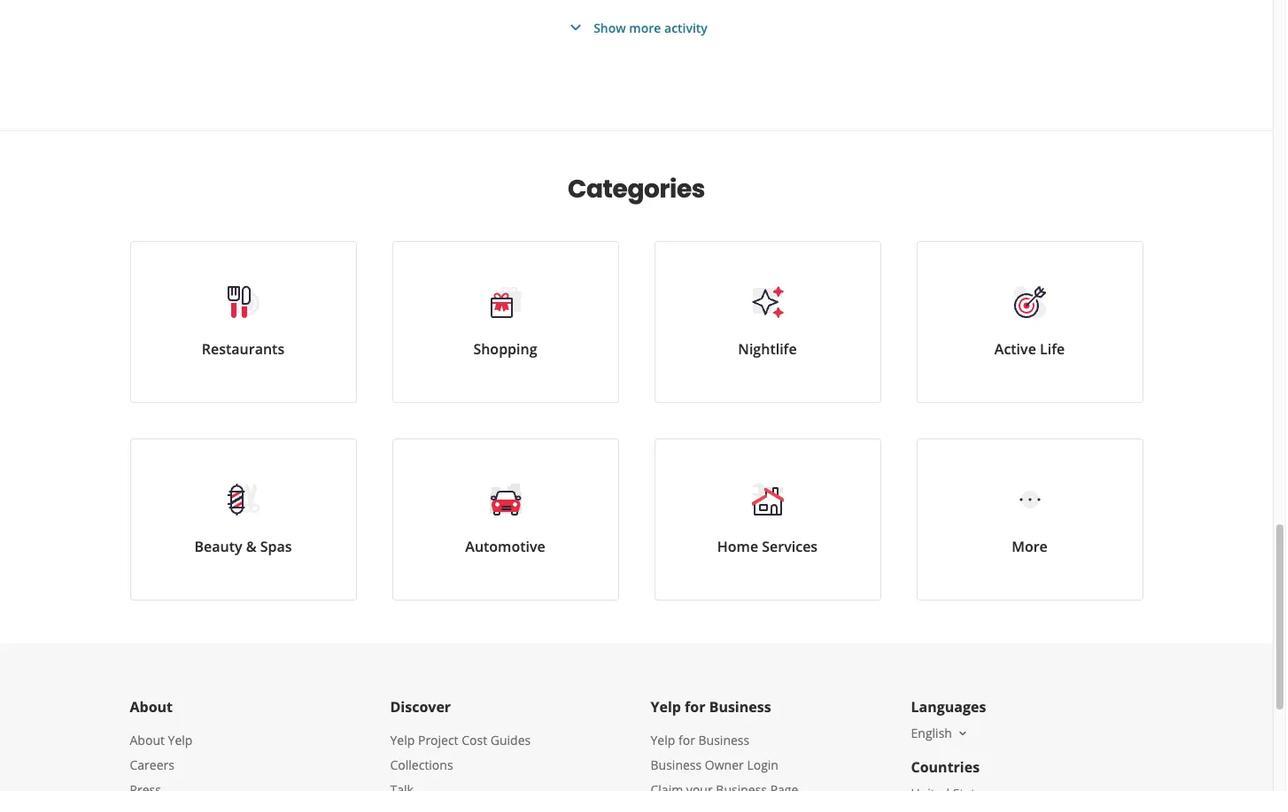 Task type: describe. For each thing, give the bounding box(es) containing it.
home
[[718, 537, 759, 556]]

countries
[[911, 758, 980, 777]]

24 chevron down v2 image
[[565, 17, 587, 38]]

restaurants link
[[130, 241, 357, 403]]

about for about
[[130, 697, 173, 717]]

collections link
[[390, 757, 453, 774]]

yelp for yelp for business
[[651, 697, 681, 717]]

services
[[762, 537, 818, 556]]

english button
[[911, 725, 970, 742]]

careers
[[130, 757, 175, 774]]

16 chevron down v2 image
[[956, 726, 970, 741]]

category navigation section navigation
[[112, 131, 1161, 643]]

yelp project cost guides collections
[[390, 732, 531, 774]]

business owner login link
[[651, 757, 779, 774]]

more
[[629, 19, 661, 36]]

show
[[594, 19, 626, 36]]

yelp for business link
[[651, 732, 750, 749]]

about yelp careers
[[130, 732, 193, 774]]

&
[[246, 537, 257, 556]]

activity
[[665, 19, 708, 36]]

beauty
[[194, 537, 242, 556]]

cost
[[462, 732, 487, 749]]

spas
[[260, 537, 292, 556]]

languages
[[911, 697, 987, 717]]

yelp for yelp for business business owner login
[[651, 732, 675, 749]]

yelp for business
[[651, 697, 771, 717]]

yelp for business business owner login
[[651, 732, 779, 774]]

show more activity button
[[565, 17, 708, 38]]

collections
[[390, 757, 453, 774]]

automotive
[[465, 537, 546, 556]]

for for yelp for business
[[685, 697, 706, 717]]

yelp for yelp project cost guides collections
[[390, 732, 415, 749]]

active life
[[995, 339, 1065, 359]]

beauty & spas link
[[130, 439, 357, 601]]

active
[[995, 339, 1037, 359]]

more link
[[917, 439, 1143, 601]]

yelp project cost guides link
[[390, 732, 531, 749]]



Task type: locate. For each thing, give the bounding box(es) containing it.
project
[[418, 732, 459, 749]]

guides
[[491, 732, 531, 749]]

1 about from the top
[[130, 697, 173, 717]]

1 vertical spatial about
[[130, 732, 165, 749]]

home services link
[[654, 439, 881, 601]]

english
[[911, 725, 952, 742]]

business up yelp for business link
[[709, 697, 771, 717]]

2 about from the top
[[130, 732, 165, 749]]

yelp inside about yelp careers
[[168, 732, 193, 749]]

1 vertical spatial business
[[699, 732, 750, 749]]

nightlife link
[[654, 241, 881, 403]]

about up about yelp link
[[130, 697, 173, 717]]

automotive link
[[392, 439, 619, 601]]

shopping link
[[392, 241, 619, 403]]

for inside yelp for business business owner login
[[679, 732, 695, 749]]

nightlife
[[738, 339, 797, 359]]

shopping
[[474, 339, 537, 359]]

business
[[709, 697, 771, 717], [699, 732, 750, 749], [651, 757, 702, 774]]

more
[[1012, 537, 1048, 556]]

about
[[130, 697, 173, 717], [130, 732, 165, 749]]

login
[[747, 757, 779, 774]]

yelp inside yelp for business business owner login
[[651, 732, 675, 749]]

life
[[1040, 339, 1065, 359]]

beauty & spas
[[194, 537, 292, 556]]

about inside about yelp careers
[[130, 732, 165, 749]]

about yelp link
[[130, 732, 193, 749]]

0 vertical spatial about
[[130, 697, 173, 717]]

careers link
[[130, 757, 175, 774]]

yelp up careers link on the left of page
[[168, 732, 193, 749]]

yelp up business owner login link
[[651, 732, 675, 749]]

yelp up yelp for business link
[[651, 697, 681, 717]]

categories
[[568, 172, 705, 206]]

yelp up collections
[[390, 732, 415, 749]]

about for about yelp careers
[[130, 732, 165, 749]]

1 vertical spatial for
[[679, 732, 695, 749]]

business down yelp for business link
[[651, 757, 702, 774]]

owner
[[705, 757, 744, 774]]

business for yelp for business
[[709, 697, 771, 717]]

show more activity
[[594, 19, 708, 36]]

0 vertical spatial for
[[685, 697, 706, 717]]

for up business owner login link
[[679, 732, 695, 749]]

restaurants
[[202, 339, 285, 359]]

discover
[[390, 697, 451, 717]]

for
[[685, 697, 706, 717], [679, 732, 695, 749]]

about up careers link on the left of page
[[130, 732, 165, 749]]

home services
[[718, 537, 818, 556]]

for up yelp for business link
[[685, 697, 706, 717]]

0 vertical spatial business
[[709, 697, 771, 717]]

2 vertical spatial business
[[651, 757, 702, 774]]

active life link
[[917, 241, 1143, 403]]

for for yelp for business business owner login
[[679, 732, 695, 749]]

business up owner
[[699, 732, 750, 749]]

yelp inside the yelp project cost guides collections
[[390, 732, 415, 749]]

business for yelp for business business owner login
[[699, 732, 750, 749]]

yelp
[[651, 697, 681, 717], [168, 732, 193, 749], [390, 732, 415, 749], [651, 732, 675, 749]]



Task type: vqa. For each thing, say whether or not it's contained in the screenshot.
the 2
no



